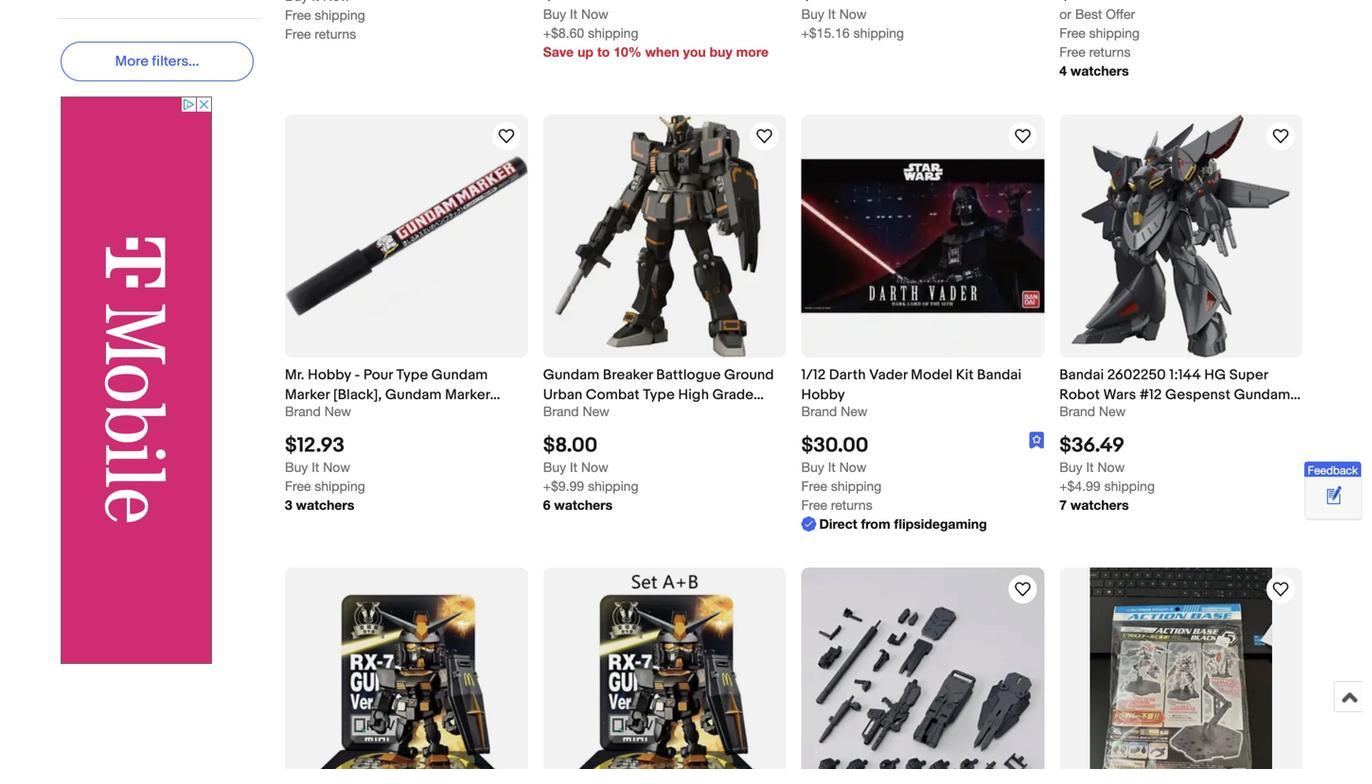 Task type: locate. For each thing, give the bounding box(es) containing it.
grade
[[713, 387, 754, 404]]

0 horizontal spatial brand new
[[285, 404, 351, 419]]

gundam up urban
[[543, 367, 600, 384]]

1:144
[[1170, 367, 1202, 384], [543, 407, 575, 424]]

returns inside or best offer free shipping free returns 4 watchers
[[1090, 44, 1131, 60]]

2 horizontal spatial brand new
[[1060, 404, 1126, 419]]

0 vertical spatial 1:144
[[1170, 367, 1202, 384]]

buy up "+$4.99"
[[1060, 460, 1083, 475]]

2 horizontal spatial model
[[1108, 407, 1149, 424]]

new
[[325, 404, 351, 419], [583, 404, 610, 419], [841, 404, 868, 419], [1099, 404, 1126, 419]]

1 horizontal spatial hobby
[[802, 387, 845, 404]]

2 vertical spatial returns
[[831, 498, 873, 513]]

hg
[[1205, 367, 1227, 384]]

brand up $12.93
[[285, 404, 321, 419]]

brand new up $36.49
[[1060, 404, 1126, 419]]

mr. hobby - pour type gundam marker [black], gundam marker (gm301p)
[[285, 367, 490, 424]]

gundam down pour
[[385, 387, 442, 404]]

kit right vader
[[956, 367, 974, 384]]

now inside buy it now +$8.60 shipping save up to 10% when you buy more
[[581, 6, 609, 22]]

kit inside "gundam breaker battlogue ground urban combat type high grade 1:144 model kit"
[[624, 407, 641, 424]]

new down "darth"
[[841, 404, 868, 419]]

1/12
[[802, 367, 826, 384]]

1 brand new from the left
[[285, 404, 351, 419]]

now up +$8.60
[[581, 6, 609, 22]]

kit down #12
[[1153, 407, 1170, 424]]

new up $12.93
[[325, 404, 351, 419]]

1/12 darth vader model kit bandai hobby link
[[802, 365, 1045, 404]]

shipping inside the buy it now free shipping free returns direct from flipsidegaming
[[831, 479, 882, 494]]

type inside mr. hobby - pour type gundam marker [black], gundam marker (gm301p)
[[396, 367, 428, 384]]

it down $30.00
[[828, 460, 836, 475]]

1 brand from the left
[[285, 404, 321, 419]]

high
[[678, 387, 709, 404]]

it
[[570, 6, 578, 22], [828, 6, 836, 22], [312, 460, 319, 475], [570, 460, 578, 475], [828, 460, 836, 475], [1087, 460, 1094, 475]]

bandai gundam action base 5 black gunpla 1/144 scale display stand usa seller image
[[1090, 568, 1273, 770]]

or best offer free shipping free returns 4 watchers
[[1060, 6, 1140, 79]]

returns for or best offer free shipping free returns 4 watchers
[[1090, 44, 1131, 60]]

it inside buy it now +$8.60 shipping save up to 10% when you buy more
[[570, 6, 578, 22]]

hobby left -
[[308, 367, 351, 384]]

plastic
[[1060, 407, 1104, 424]]

0 horizontal spatial model
[[578, 407, 620, 424]]

more filters... button
[[61, 42, 254, 81]]

3 brand from the left
[[802, 404, 837, 419]]

buy
[[543, 6, 566, 22], [802, 6, 825, 22], [285, 460, 308, 475], [543, 460, 566, 475], [802, 460, 825, 475], [1060, 460, 1083, 475]]

free shipping free returns
[[285, 7, 365, 42]]

mr.
[[285, 367, 305, 384]]

watchers right the 3
[[296, 498, 355, 513]]

brand for $8.00
[[543, 404, 579, 419]]

1 vertical spatial 1:144
[[543, 407, 575, 424]]

1:144 down urban
[[543, 407, 575, 424]]

1 vertical spatial returns
[[1090, 44, 1131, 60]]

1 horizontal spatial model
[[911, 367, 953, 384]]

buy down $12.93
[[285, 460, 308, 475]]

buy up +$15.16 on the right top of page
[[802, 6, 825, 22]]

brand inside 1/12 darth vader model kit bandai hobby brand new
[[802, 404, 837, 419]]

bandai 2602250 1:144 hg super robot wars #12 gespenst gundam plastic model kit heading
[[1060, 367, 1301, 424]]

$36.49 buy it now +$4.99 shipping 7 watchers
[[1060, 434, 1155, 513]]

0 vertical spatial hobby
[[308, 367, 351, 384]]

shipping
[[315, 7, 365, 23], [588, 25, 639, 41], [854, 25, 904, 41], [1090, 25, 1140, 41], [315, 479, 365, 494], [588, 479, 639, 494], [831, 479, 882, 494], [1105, 479, 1155, 494]]

3 new from the left
[[841, 404, 868, 419]]

new right urban
[[583, 404, 610, 419]]

0 vertical spatial type
[[396, 367, 428, 384]]

4 brand from the left
[[1060, 404, 1096, 419]]

best
[[1076, 6, 1103, 22]]

2 marker from the left
[[445, 387, 490, 404]]

now down $12.93
[[323, 460, 350, 475]]

brand new up $12.93
[[285, 404, 351, 419]]

watch bandai gundam action base 5 black gunpla 1/144 scale display stand usa seller image
[[1270, 579, 1293, 601]]

it down $12.93
[[312, 460, 319, 475]]

+$8.60
[[543, 25, 584, 41]]

free
[[285, 7, 311, 23], [1060, 25, 1086, 41], [285, 26, 311, 42], [1060, 44, 1086, 60], [285, 479, 311, 494], [802, 479, 828, 494], [802, 498, 828, 513]]

0 horizontal spatial hobby
[[308, 367, 351, 384]]

0 horizontal spatial marker
[[285, 387, 330, 404]]

buy down $30.00
[[802, 460, 825, 475]]

kit
[[956, 367, 974, 384], [624, 407, 641, 424], [1153, 407, 1170, 424]]

7
[[1060, 498, 1067, 513]]

model down wars
[[1108, 407, 1149, 424]]

shipping inside $36.49 buy it now +$4.99 shipping 7 watchers
[[1105, 479, 1155, 494]]

it up +$15.16 on the right top of page
[[828, 6, 836, 22]]

0 horizontal spatial kit
[[624, 407, 641, 424]]

2 brand new from the left
[[543, 404, 610, 419]]

0 horizontal spatial type
[[396, 367, 428, 384]]

1:144 up gespenst
[[1170, 367, 1202, 384]]

watchers inside $36.49 buy it now +$4.99 shipping 7 watchers
[[1071, 498, 1129, 513]]

model inside bandai 2602250 1:144 hg super robot wars #12 gespenst gundam plastic model kit
[[1108, 407, 1149, 424]]

model right vader
[[911, 367, 953, 384]]

brand new up $8.00
[[543, 404, 610, 419]]

flipsidegaming
[[894, 517, 987, 532]]

offer
[[1106, 6, 1136, 22]]

gundam
[[432, 367, 488, 384], [543, 367, 600, 384], [385, 387, 442, 404], [1234, 387, 1291, 404]]

buy it now +$8.60 shipping save up to 10% when you buy more
[[543, 6, 769, 60]]

gundam breaker battlogue ground urban combat type high grade 1:144 model kit image
[[543, 115, 786, 358]]

gespenst
[[1166, 387, 1231, 404]]

1 horizontal spatial type
[[643, 387, 675, 404]]

buy up +$8.60
[[543, 6, 566, 22]]

now
[[581, 6, 609, 22], [840, 6, 867, 22], [323, 460, 350, 475], [581, 460, 609, 475], [840, 460, 867, 475], [1098, 460, 1125, 475]]

bandai 2602250 1:144 hg super robot wars #12 gespenst gundam plastic model kit image
[[1072, 115, 1291, 358]]

watchers down +$9.99
[[554, 498, 613, 513]]

bandai inside 1/12 darth vader model kit bandai hobby brand new
[[977, 367, 1022, 384]]

watchers right 4
[[1071, 63, 1129, 79]]

kit down combat on the bottom left of page
[[624, 407, 641, 424]]

0 horizontal spatial bandai
[[977, 367, 1022, 384]]

more
[[736, 44, 769, 60]]

brand down 1/12
[[802, 404, 837, 419]]

buy it now free shipping free returns direct from flipsidegaming
[[802, 460, 987, 532]]

now inside $8.00 buy it now +$9.99 shipping 6 watchers
[[581, 460, 609, 475]]

1/12 darth vader model kit bandai hobby image
[[802, 115, 1045, 358]]

1 horizontal spatial marker
[[445, 387, 490, 404]]

model
[[911, 367, 953, 384], [578, 407, 620, 424], [1108, 407, 1149, 424]]

returns inside the buy it now free shipping free returns direct from flipsidegaming
[[831, 498, 873, 513]]

now down $30.00
[[840, 460, 867, 475]]

buy up +$9.99
[[543, 460, 566, 475]]

it up "+$4.99"
[[1087, 460, 1094, 475]]

1/12 darth vader model kit bandai hobby brand new
[[802, 367, 1022, 419]]

4 new from the left
[[1099, 404, 1126, 419]]

you
[[683, 44, 706, 60]]

new for $8.00
[[583, 404, 610, 419]]

2 horizontal spatial kit
[[1153, 407, 1170, 424]]

1:144 inside "gundam breaker battlogue ground urban combat type high grade 1:144 model kit"
[[543, 407, 575, 424]]

shipping inside $12.93 buy it now free shipping 3 watchers
[[315, 479, 365, 494]]

shipping inside $8.00 buy it now +$9.99 shipping 6 watchers
[[588, 479, 639, 494]]

watch gundam breaker battlogue ground urban combat type high grade 1:144 model kit image
[[753, 125, 776, 148]]

darth
[[829, 367, 866, 384]]

1 horizontal spatial bandai
[[1060, 367, 1105, 384]]

watchers for $8.00
[[554, 498, 613, 513]]

mr. hobby - pour type gundam marker [black], gundam marker (gm301p) image
[[285, 156, 528, 317]]

battlogue
[[657, 367, 721, 384]]

new up $36.49
[[1099, 404, 1126, 419]]

marker
[[285, 387, 330, 404], [445, 387, 490, 404]]

now up +$15.16 on the right top of page
[[840, 6, 867, 22]]

brand new for $8.00
[[543, 404, 610, 419]]

0 horizontal spatial 1:144
[[543, 407, 575, 424]]

type
[[396, 367, 428, 384], [643, 387, 675, 404]]

gundam down super
[[1234, 387, 1291, 404]]

watchers for $12.93
[[296, 498, 355, 513]]

returns for buy it now free shipping free returns direct from flipsidegaming
[[831, 498, 873, 513]]

hobby down 1/12
[[802, 387, 845, 404]]

1 horizontal spatial kit
[[956, 367, 974, 384]]

buy it now +$15.16 shipping
[[802, 6, 904, 41]]

brand up $36.49
[[1060, 404, 1096, 419]]

watchers
[[1071, 63, 1129, 79], [296, 498, 355, 513], [554, 498, 613, 513], [1071, 498, 1129, 513]]

now inside the buy it now free shipping free returns direct from flipsidegaming
[[840, 460, 867, 475]]

now down $36.49
[[1098, 460, 1125, 475]]

bandai 2602250 1:144 hg super robot wars #12 gespenst gundam plastic model kit link
[[1060, 365, 1303, 424]]

brand
[[285, 404, 321, 419], [543, 404, 579, 419], [802, 404, 837, 419], [1060, 404, 1096, 419]]

now down $8.00
[[581, 460, 609, 475]]

gundam breaker battlogue ground urban combat type high grade 1:144 model kit
[[543, 367, 774, 424]]

watch mr. hobby - pour type gundam marker [black], gundam marker (gm301p) image
[[495, 125, 518, 148]]

now inside $12.93 buy it now free shipping 3 watchers
[[323, 460, 350, 475]]

returns inside free shipping free returns
[[315, 26, 356, 42]]

shipping inside buy it now +$15.16 shipping
[[854, 25, 904, 41]]

1:144 inside bandai 2602250 1:144 hg super robot wars #12 gespenst gundam plastic model kit
[[1170, 367, 1202, 384]]

buy inside $12.93 buy it now free shipping 3 watchers
[[285, 460, 308, 475]]

6
[[543, 498, 551, 513]]

it up +$8.60
[[570, 6, 578, 22]]

watch bandai 1/144 gundam base limited system weapon kit 003 mobile suit gundam image
[[1012, 579, 1034, 601]]

mr. hobby - pour type gundam marker [black], gundam marker (gm301p) link
[[285, 365, 528, 424]]

bandai
[[977, 367, 1022, 384], [1060, 367, 1105, 384]]

4
[[1060, 63, 1067, 79]]

watchers inside or best offer free shipping free returns 4 watchers
[[1071, 63, 1129, 79]]

watchers inside $8.00 buy it now +$9.99 shipping 6 watchers
[[554, 498, 613, 513]]

watchers inside $12.93 buy it now free shipping 3 watchers
[[296, 498, 355, 513]]

2 new from the left
[[583, 404, 610, 419]]

type right pour
[[396, 367, 428, 384]]

it up +$9.99
[[570, 460, 578, 475]]

1 horizontal spatial 1:144
[[1170, 367, 1202, 384]]

1 vertical spatial hobby
[[802, 387, 845, 404]]

+$9.99
[[543, 479, 584, 494]]

3
[[285, 498, 292, 513]]

wars
[[1104, 387, 1137, 404]]

1 horizontal spatial brand new
[[543, 404, 610, 419]]

ground
[[724, 367, 774, 384]]

watch bandai 2602250 1:144 hg super robot wars #12 gespenst gundam plastic model kit image
[[1270, 125, 1293, 148]]

1 new from the left
[[325, 404, 351, 419]]

watchers down "+$4.99"
[[1071, 498, 1129, 513]]

2 bandai from the left
[[1060, 367, 1105, 384]]

hobby
[[308, 367, 351, 384], [802, 387, 845, 404]]

bandai inside bandai 2602250 1:144 hg super robot wars #12 gespenst gundam plastic model kit
[[1060, 367, 1105, 384]]

model inside 1/12 darth vader model kit bandai hobby brand new
[[911, 367, 953, 384]]

1 horizontal spatial returns
[[831, 498, 873, 513]]

0 vertical spatial returns
[[315, 26, 356, 42]]

brand new
[[285, 404, 351, 419], [543, 404, 610, 419], [1060, 404, 1126, 419]]

urban
[[543, 387, 583, 404]]

shipping inside or best offer free shipping free returns 4 watchers
[[1090, 25, 1140, 41]]

2 horizontal spatial returns
[[1090, 44, 1131, 60]]

2 brand from the left
[[543, 404, 579, 419]]

1 vertical spatial type
[[643, 387, 675, 404]]

1 bandai from the left
[[977, 367, 1022, 384]]

super
[[1230, 367, 1269, 384]]

$8.00 buy it now +$9.99 shipping 6 watchers
[[543, 434, 639, 513]]

to
[[597, 44, 610, 60]]

0 horizontal spatial returns
[[315, 26, 356, 42]]

type left high
[[643, 387, 675, 404]]

3 brand new from the left
[[1060, 404, 1126, 419]]

model down combat on the bottom left of page
[[578, 407, 620, 424]]

returns
[[315, 26, 356, 42], [1090, 44, 1131, 60], [831, 498, 873, 513]]

brand up $8.00
[[543, 404, 579, 419]]



Task type: describe. For each thing, give the bounding box(es) containing it.
+$15.16
[[802, 25, 850, 41]]

it inside $8.00 buy it now +$9.99 shipping 6 watchers
[[570, 460, 578, 475]]

buy inside $8.00 buy it now +$9.99 shipping 6 watchers
[[543, 460, 566, 475]]

up
[[578, 44, 594, 60]]

more
[[115, 53, 149, 70]]

$36.49
[[1060, 434, 1125, 458]]

buy inside buy it now +$15.16 shipping
[[802, 6, 825, 22]]

brand new for $36.49
[[1060, 404, 1126, 419]]

type inside "gundam breaker battlogue ground urban combat type high grade 1:144 model kit"
[[643, 387, 675, 404]]

vader
[[870, 367, 908, 384]]

1 marker from the left
[[285, 387, 330, 404]]

gundam right pour
[[432, 367, 488, 384]]

watch 1/12 darth vader model kit bandai hobby image
[[1012, 125, 1034, 148]]

mcdonald's joint gundam angus black gold yuanzu display box toy package model us image
[[285, 568, 528, 770]]

$8.00
[[543, 434, 598, 458]]

[black],
[[333, 387, 382, 404]]

#12
[[1140, 387, 1162, 404]]

filters...
[[152, 53, 199, 70]]

10%
[[614, 44, 642, 60]]

shipping inside buy it now +$8.60 shipping save up to 10% when you buy more
[[588, 25, 639, 41]]

2602250
[[1108, 367, 1167, 384]]

watchers for $36.49
[[1071, 498, 1129, 513]]

it inside $12.93 buy it now free shipping 3 watchers
[[312, 460, 319, 475]]

hobby inside 1/12 darth vader model kit bandai hobby brand new
[[802, 387, 845, 404]]

bandai 1/144 gundam base limited system weapon kit 003 mobile suit gundam image
[[802, 568, 1045, 770]]

shipping inside free shipping free returns
[[315, 7, 365, 23]]

now inside $36.49 buy it now +$4.99 shipping 7 watchers
[[1098, 460, 1125, 475]]

Direct from flipsidegaming text field
[[802, 515, 987, 534]]

bandai 2602250 1:144 hg super robot wars #12 gespenst gundam plastic model kit
[[1060, 367, 1291, 424]]

+$4.99
[[1060, 479, 1101, 494]]

save
[[543, 44, 574, 60]]

-
[[355, 367, 360, 384]]

free inside $12.93 buy it now free shipping 3 watchers
[[285, 479, 311, 494]]

or
[[1060, 6, 1072, 22]]

buy inside the buy it now free shipping free returns direct from flipsidegaming
[[802, 460, 825, 475]]

buy inside $36.49 buy it now +$4.99 shipping 7 watchers
[[1060, 460, 1083, 475]]

direct
[[820, 517, 858, 532]]

more filters...
[[115, 53, 199, 70]]

new for $36.49
[[1099, 404, 1126, 419]]

model inside "gundam breaker battlogue ground urban combat type high grade 1:144 model kit"
[[578, 407, 620, 424]]

gundam breaker battlogue ground urban combat type high grade 1:144 model kit link
[[543, 365, 786, 424]]

it inside buy it now +$15.16 shipping
[[828, 6, 836, 22]]

it inside the buy it now free shipping free returns direct from flipsidegaming
[[828, 460, 836, 475]]

brand new for $12.93
[[285, 404, 351, 419]]

1/12 darth vader model kit bandai hobby heading
[[802, 367, 1022, 404]]

now inside buy it now +$15.16 shipping
[[840, 6, 867, 22]]

$30.00
[[802, 434, 869, 458]]

combat
[[586, 387, 640, 404]]

gundam inside "gundam breaker battlogue ground urban combat type high grade 1:144 model kit"
[[543, 367, 600, 384]]

breaker
[[603, 367, 653, 384]]

from
[[861, 517, 891, 532]]

us mcdonald's joint gundam angus black gold yuanzu display box toy package model image
[[543, 568, 786, 770]]

brand for $12.93
[[285, 404, 321, 419]]

kit inside bandai 2602250 1:144 hg super robot wars #12 gespenst gundam plastic model kit
[[1153, 407, 1170, 424]]

pour
[[364, 367, 393, 384]]

buy inside buy it now +$8.60 shipping save up to 10% when you buy more
[[543, 6, 566, 22]]

gundam breaker battlogue ground urban combat type high grade 1:144 model kit heading
[[543, 367, 774, 424]]

mr. hobby - pour type gundam marker [black], gundam marker (gm301p) heading
[[285, 367, 500, 424]]

buy
[[710, 44, 733, 60]]

robot
[[1060, 387, 1100, 404]]

advertisement region
[[61, 97, 212, 665]]

it inside $36.49 buy it now +$4.99 shipping 7 watchers
[[1087, 460, 1094, 475]]

brand for $36.49
[[1060, 404, 1096, 419]]

$12.93
[[285, 434, 345, 458]]

(gm301p)
[[285, 407, 347, 424]]

kit inside 1/12 darth vader model kit bandai hobby brand new
[[956, 367, 974, 384]]

new for $12.93
[[325, 404, 351, 419]]

gundam inside bandai 2602250 1:144 hg super robot wars #12 gespenst gundam plastic model kit
[[1234, 387, 1291, 404]]

hobby inside mr. hobby - pour type gundam marker [black], gundam marker (gm301p)
[[308, 367, 351, 384]]

feedback
[[1308, 464, 1358, 477]]

when
[[646, 44, 680, 60]]

new inside 1/12 darth vader model kit bandai hobby brand new
[[841, 404, 868, 419]]

$12.93 buy it now free shipping 3 watchers
[[285, 434, 365, 513]]



Task type: vqa. For each thing, say whether or not it's contained in the screenshot.


